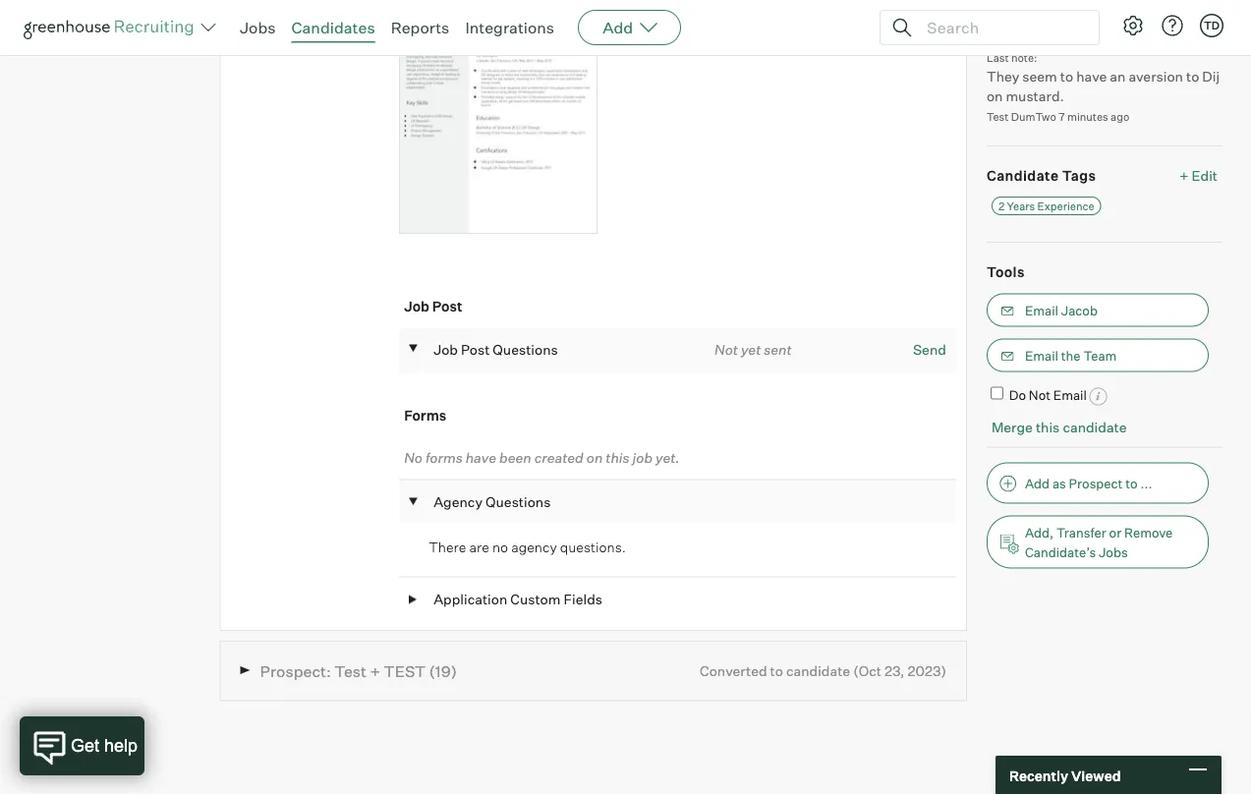 Task type: vqa. For each thing, say whether or not it's contained in the screenshot.
Test inside Last Note: They Seem To Have An Aversion To Dij On Mustard. Test Dumtwo               7 Minutes               Ago
yes



Task type: describe. For each thing, give the bounding box(es) containing it.
no
[[404, 449, 423, 467]]

candidate
[[987, 167, 1059, 184]]

the
[[1062, 348, 1081, 363]]

remove
[[1125, 524, 1173, 540]]

minutes
[[1068, 110, 1109, 123]]

td
[[1204, 19, 1220, 32]]

email jacob
[[1025, 302, 1098, 318]]

viewed
[[1072, 767, 1122, 784]]

there
[[429, 539, 466, 556]]

jobs link
[[240, 18, 276, 37]]

email the team button
[[987, 339, 1209, 372]]

(19)
[[429, 661, 457, 681]]

0 horizontal spatial jobs
[[240, 18, 276, 37]]

converted
[[700, 663, 768, 680]]

td button
[[1197, 10, 1228, 41]]

add,
[[1025, 524, 1054, 540]]

email for email jacob
[[1025, 302, 1059, 318]]

prospect
[[1069, 475, 1123, 491]]

reports link
[[391, 18, 450, 37]]

to right seem
[[1061, 68, 1074, 85]]

forms
[[404, 407, 447, 424]]

0 horizontal spatial not
[[715, 341, 738, 359]]

tools
[[987, 264, 1025, 281]]

as
[[1053, 475, 1067, 491]]

jacob
[[1062, 302, 1098, 318]]

configure image
[[1122, 14, 1146, 37]]

team
[[1084, 348, 1117, 363]]

job
[[633, 449, 653, 467]]

test inside last note: they seem to have an aversion to dij on mustard. test dumtwo               7 minutes               ago
[[987, 110, 1009, 123]]

or
[[1110, 524, 1122, 540]]

note:
[[1012, 51, 1038, 64]]

23,
[[885, 663, 905, 680]]

transfer
[[1057, 524, 1107, 540]]

0 vertical spatial questions
[[493, 341, 558, 358]]

an
[[1110, 68, 1126, 85]]

send
[[913, 341, 947, 358]]

yet.
[[656, 449, 680, 467]]

reports
[[391, 18, 450, 37]]

add, transfer or remove candidate's jobs button
[[987, 516, 1209, 569]]

yet
[[741, 341, 761, 359]]

add, transfer or remove candidate's jobs
[[1025, 524, 1173, 560]]

mustard.
[[1006, 88, 1065, 105]]

forms
[[426, 449, 463, 467]]

custom
[[511, 591, 561, 608]]

7
[[1059, 110, 1065, 123]]

agency questions
[[434, 493, 551, 510]]

0 vertical spatial +
[[1180, 167, 1189, 184]]

1 vertical spatial not
[[1029, 387, 1051, 403]]

sent
[[764, 341, 792, 359]]

prospect: test + test (19)
[[260, 661, 457, 681]]

email the team
[[1025, 348, 1117, 363]]

2 years experience
[[999, 199, 1095, 212]]

1 vertical spatial test
[[335, 661, 367, 681]]

recently
[[1010, 767, 1069, 784]]

converted to candidate (oct 23, 2023)
[[700, 663, 947, 680]]

ago
[[1111, 110, 1130, 123]]

experience
[[1038, 199, 1095, 212]]

candidate's
[[1025, 544, 1096, 560]]

merge this candidate link
[[992, 418, 1127, 435]]

fields
[[564, 591, 603, 608]]

recently viewed
[[1010, 767, 1122, 784]]

application custom fields
[[434, 591, 603, 608]]

email for email the team
[[1025, 348, 1059, 363]]

aversion
[[1129, 68, 1184, 85]]

integrations link
[[465, 18, 555, 37]]

last
[[987, 51, 1009, 64]]

candidate tags
[[987, 167, 1097, 184]]

jobs inside add, transfer or remove candidate's jobs
[[1099, 544, 1128, 560]]

add as prospect to ...
[[1025, 475, 1153, 491]]

candidates link
[[292, 18, 375, 37]]

2 years experience link
[[992, 197, 1102, 215]]

created
[[535, 449, 584, 467]]

td button
[[1201, 14, 1224, 37]]



Task type: locate. For each thing, give the bounding box(es) containing it.
post up job post questions
[[433, 298, 463, 315]]

email up merge this candidate 'link' at the right
[[1054, 387, 1087, 403]]

0 vertical spatial add
[[603, 18, 633, 37]]

Do Not Email checkbox
[[991, 387, 1004, 400]]

prospect:
[[260, 661, 331, 681]]

send link
[[904, 341, 947, 358]]

questions.
[[560, 539, 626, 556]]

job for job post
[[404, 298, 430, 315]]

2023)
[[908, 663, 947, 680]]

1 horizontal spatial test
[[987, 110, 1009, 123]]

1 vertical spatial candidate
[[787, 663, 851, 680]]

1 horizontal spatial not
[[1029, 387, 1051, 403]]

email
[[1025, 302, 1059, 318], [1025, 348, 1059, 363], [1054, 387, 1087, 403]]

do
[[1010, 387, 1026, 403]]

post
[[433, 298, 463, 315], [461, 341, 490, 358]]

email left 'the'
[[1025, 348, 1059, 363]]

1 vertical spatial +
[[370, 661, 381, 681]]

this down do not email
[[1036, 418, 1060, 435]]

0 horizontal spatial add
[[603, 18, 633, 37]]

to right converted
[[770, 663, 784, 680]]

1 vertical spatial add
[[1025, 475, 1050, 491]]

integrations
[[465, 18, 555, 37]]

are
[[470, 539, 490, 556]]

post for job post questions
[[461, 341, 490, 358]]

1 horizontal spatial have
[[1077, 68, 1107, 85]]

test left dumtwo
[[987, 110, 1009, 123]]

on right created
[[587, 449, 603, 467]]

+
[[1180, 167, 1189, 184], [370, 661, 381, 681]]

not yet sent
[[715, 341, 792, 359]]

to inside button
[[1126, 475, 1138, 491]]

to left dij
[[1187, 68, 1200, 85]]

job post
[[404, 298, 463, 315]]

1 horizontal spatial candidate
[[1063, 418, 1127, 435]]

add for add as prospect to ...
[[1025, 475, 1050, 491]]

0 vertical spatial have
[[1077, 68, 1107, 85]]

1 vertical spatial this
[[606, 449, 630, 467]]

not left yet
[[715, 341, 738, 359]]

years
[[1007, 199, 1036, 212]]

dumtwo
[[1012, 110, 1057, 123]]

greenhouse recruiting image
[[24, 16, 201, 39]]

2
[[999, 199, 1005, 212]]

candidate
[[1063, 418, 1127, 435], [787, 663, 851, 680]]

1 horizontal spatial this
[[1036, 418, 1060, 435]]

have inside last note: they seem to have an aversion to dij on mustard. test dumtwo               7 minutes               ago
[[1077, 68, 1107, 85]]

email inside button
[[1025, 348, 1059, 363]]

tags
[[1063, 167, 1097, 184]]

add
[[603, 18, 633, 37], [1025, 475, 1050, 491]]

edit
[[1192, 167, 1218, 184]]

jobs
[[240, 18, 276, 37], [1099, 544, 1128, 560]]

0 vertical spatial post
[[433, 298, 463, 315]]

this
[[1036, 418, 1060, 435], [606, 449, 630, 467]]

job
[[404, 298, 430, 315], [434, 341, 458, 358]]

1 vertical spatial on
[[587, 449, 603, 467]]

0 horizontal spatial this
[[606, 449, 630, 467]]

(oct
[[854, 663, 882, 680]]

email jacob button
[[987, 294, 1209, 327]]

...
[[1141, 475, 1153, 491]]

0 vertical spatial candidate
[[1063, 418, 1127, 435]]

merge this candidate
[[992, 418, 1127, 435]]

not right do
[[1029, 387, 1051, 403]]

1 horizontal spatial job
[[434, 341, 458, 358]]

1 horizontal spatial on
[[987, 88, 1003, 105]]

jobs left candidates
[[240, 18, 276, 37]]

job post questions
[[434, 341, 558, 358]]

0 vertical spatial not
[[715, 341, 738, 359]]

0 horizontal spatial +
[[370, 661, 381, 681]]

0 vertical spatial jobs
[[240, 18, 276, 37]]

+ edit link
[[1175, 162, 1223, 189]]

candidate up prospect
[[1063, 418, 1127, 435]]

1 vertical spatial questions
[[486, 493, 551, 510]]

add for add
[[603, 18, 633, 37]]

post down job post
[[461, 341, 490, 358]]

candidate for to
[[787, 663, 851, 680]]

0 horizontal spatial candidate
[[787, 663, 851, 680]]

1 vertical spatial email
[[1025, 348, 1059, 363]]

1 vertical spatial post
[[461, 341, 490, 358]]

0 vertical spatial on
[[987, 88, 1003, 105]]

0 vertical spatial email
[[1025, 302, 1059, 318]]

+ left test
[[370, 661, 381, 681]]

application
[[434, 591, 508, 608]]

1 vertical spatial job
[[434, 341, 458, 358]]

on
[[987, 88, 1003, 105], [587, 449, 603, 467]]

0 horizontal spatial on
[[587, 449, 603, 467]]

+ left edit
[[1180, 167, 1189, 184]]

dij
[[1203, 68, 1220, 85]]

to left the ...
[[1126, 475, 1138, 491]]

last note: they seem to have an aversion to dij on mustard. test dumtwo               7 minutes               ago
[[987, 51, 1220, 123]]

email left 'jacob'
[[1025, 302, 1059, 318]]

candidates
[[292, 18, 375, 37]]

0 horizontal spatial test
[[335, 661, 367, 681]]

do not email
[[1010, 387, 1087, 403]]

this left job
[[606, 449, 630, 467]]

agency
[[511, 539, 557, 556]]

on inside last note: they seem to have an aversion to dij on mustard. test dumtwo               7 minutes               ago
[[987, 88, 1003, 105]]

have left the been
[[466, 449, 497, 467]]

been
[[500, 449, 532, 467]]

0 vertical spatial test
[[987, 110, 1009, 123]]

seem
[[1023, 68, 1058, 85]]

post for job post
[[433, 298, 463, 315]]

0 vertical spatial job
[[404, 298, 430, 315]]

0 horizontal spatial job
[[404, 298, 430, 315]]

no
[[493, 539, 508, 556]]

there are no agency questions.
[[429, 539, 626, 556]]

have left an
[[1077, 68, 1107, 85]]

0 vertical spatial this
[[1036, 418, 1060, 435]]

add inside 'popup button'
[[603, 18, 633, 37]]

questions
[[493, 341, 558, 358], [486, 493, 551, 510]]

add as prospect to ... button
[[987, 463, 1209, 504]]

candidate for this
[[1063, 418, 1127, 435]]

on down the they
[[987, 88, 1003, 105]]

1 horizontal spatial add
[[1025, 475, 1050, 491]]

2 vertical spatial email
[[1054, 387, 1087, 403]]

no forms have been created on this job yet.
[[404, 449, 680, 467]]

1 horizontal spatial +
[[1180, 167, 1189, 184]]

they
[[987, 68, 1020, 85]]

add button
[[578, 10, 682, 45]]

test
[[987, 110, 1009, 123], [335, 661, 367, 681]]

test left test
[[335, 661, 367, 681]]

None text field
[[987, 0, 1223, 39]]

test
[[384, 661, 426, 681]]

0 horizontal spatial have
[[466, 449, 497, 467]]

merge
[[992, 418, 1033, 435]]

Search text field
[[922, 13, 1082, 42]]

+ edit
[[1180, 167, 1218, 184]]

add inside button
[[1025, 475, 1050, 491]]

agency
[[434, 493, 483, 510]]

jobs down or
[[1099, 544, 1128, 560]]

job for job post questions
[[434, 341, 458, 358]]

candidate left (oct
[[787, 663, 851, 680]]

1 horizontal spatial jobs
[[1099, 544, 1128, 560]]

1 vertical spatial have
[[466, 449, 497, 467]]

email inside button
[[1025, 302, 1059, 318]]

1 vertical spatial jobs
[[1099, 544, 1128, 560]]

to
[[1061, 68, 1074, 85], [1187, 68, 1200, 85], [1126, 475, 1138, 491], [770, 663, 784, 680]]



